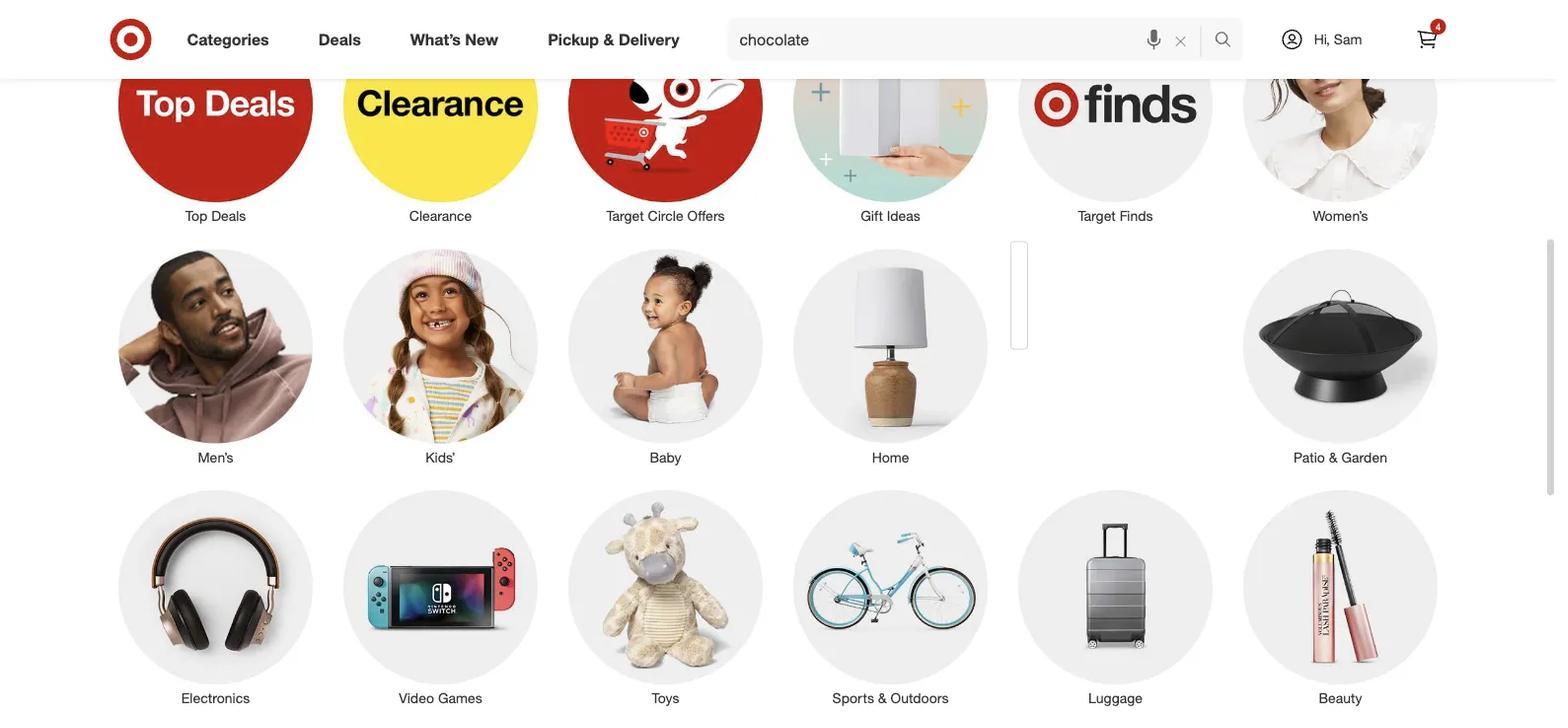 Task type: locate. For each thing, give the bounding box(es) containing it.
home
[[872, 448, 909, 466]]

finds
[[1120, 207, 1153, 224]]

deals
[[318, 30, 361, 49], [211, 207, 246, 224]]

clearance
[[409, 207, 472, 224]]

garden
[[1341, 448, 1387, 466]]

patio & garden
[[1294, 448, 1387, 466]]

clearance link
[[328, 4, 553, 226]]

men's
[[198, 448, 233, 466]]

& right sports
[[878, 690, 887, 707]]

1 horizontal spatial &
[[878, 690, 887, 707]]

target for target finds
[[1078, 207, 1116, 224]]

games
[[438, 690, 482, 707]]

1 vertical spatial &
[[1329, 448, 1337, 466]]

electronics link
[[103, 486, 328, 709]]

patio
[[1294, 448, 1325, 466]]

1 horizontal spatial target
[[1078, 207, 1116, 224]]

target inside target finds link
[[1078, 207, 1116, 224]]

ideas
[[887, 207, 920, 224]]

video games link
[[328, 486, 553, 709]]

0 vertical spatial deals
[[318, 30, 361, 49]]

pickup
[[548, 30, 599, 49]]

& right patio
[[1329, 448, 1337, 466]]

target left circle
[[606, 207, 644, 224]]

0 horizontal spatial target
[[606, 207, 644, 224]]

& for patio
[[1329, 448, 1337, 466]]

1 target from the left
[[606, 207, 644, 224]]

pickup & delivery
[[548, 30, 679, 49]]

new
[[465, 30, 498, 49]]

gift ideas
[[861, 207, 920, 224]]

& right pickup
[[603, 30, 614, 49]]

2 target from the left
[[1078, 207, 1116, 224]]

2 vertical spatial &
[[878, 690, 887, 707]]

deals right top
[[211, 207, 246, 224]]

target inside target circle offers link
[[606, 207, 644, 224]]

kids'
[[426, 448, 456, 466]]

baby
[[650, 448, 681, 466]]

sam
[[1334, 31, 1362, 48]]

target circle offers
[[606, 207, 725, 224]]

video games
[[399, 690, 482, 707]]

0 horizontal spatial &
[[603, 30, 614, 49]]

1 horizontal spatial deals
[[318, 30, 361, 49]]

men's link
[[103, 245, 328, 467]]

what's new link
[[393, 18, 523, 61]]

deals left what's
[[318, 30, 361, 49]]

0 horizontal spatial deals
[[211, 207, 246, 224]]

circle
[[648, 207, 683, 224]]

1 vertical spatial deals
[[211, 207, 246, 224]]

target left finds
[[1078, 207, 1116, 224]]

4
[[1435, 20, 1441, 33]]

categories
[[187, 30, 269, 49]]

luggage link
[[1003, 486, 1228, 709]]

women's link
[[1228, 4, 1453, 226]]

deals link
[[302, 18, 386, 61]]

&
[[603, 30, 614, 49], [1329, 448, 1337, 466], [878, 690, 887, 707]]

sports & outdoors link
[[778, 486, 1003, 709]]

target
[[606, 207, 644, 224], [1078, 207, 1116, 224]]

2 horizontal spatial &
[[1329, 448, 1337, 466]]

0 vertical spatial &
[[603, 30, 614, 49]]

search
[[1205, 32, 1253, 51]]



Task type: describe. For each thing, give the bounding box(es) containing it.
offers
[[687, 207, 725, 224]]

home link
[[778, 245, 1003, 467]]

video
[[399, 690, 434, 707]]

What can we help you find? suggestions appear below search field
[[728, 18, 1219, 61]]

toys
[[652, 690, 679, 707]]

target finds link
[[1003, 4, 1228, 226]]

target circle offers link
[[553, 4, 778, 226]]

beauty link
[[1228, 486, 1453, 709]]

& for pickup
[[603, 30, 614, 49]]

sports & outdoors
[[832, 690, 949, 707]]

gift ideas link
[[778, 4, 1003, 226]]

4 link
[[1406, 18, 1449, 61]]

top deals link
[[103, 4, 328, 226]]

pickup & delivery link
[[531, 18, 704, 61]]

outdoors
[[890, 690, 949, 707]]

women's
[[1313, 207, 1368, 224]]

delivery
[[619, 30, 679, 49]]

luggage
[[1088, 690, 1143, 707]]

beauty
[[1319, 690, 1362, 707]]

gift
[[861, 207, 883, 224]]

& for sports
[[878, 690, 887, 707]]

categories link
[[170, 18, 294, 61]]

target for target circle offers
[[606, 207, 644, 224]]

sports
[[832, 690, 874, 707]]

toys link
[[553, 486, 778, 709]]

top
[[185, 207, 207, 224]]

electronics
[[181, 690, 250, 707]]

top deals
[[185, 207, 246, 224]]

what's new
[[410, 30, 498, 49]]

hi, sam
[[1314, 31, 1362, 48]]

baby link
[[553, 245, 778, 467]]

patio & garden link
[[1228, 245, 1453, 467]]

search button
[[1205, 18, 1253, 65]]

hi,
[[1314, 31, 1330, 48]]

kids' link
[[328, 245, 553, 467]]

target finds
[[1078, 207, 1153, 224]]

what's
[[410, 30, 461, 49]]



Task type: vqa. For each thing, say whether or not it's contained in the screenshot.
the Beauty link
yes



